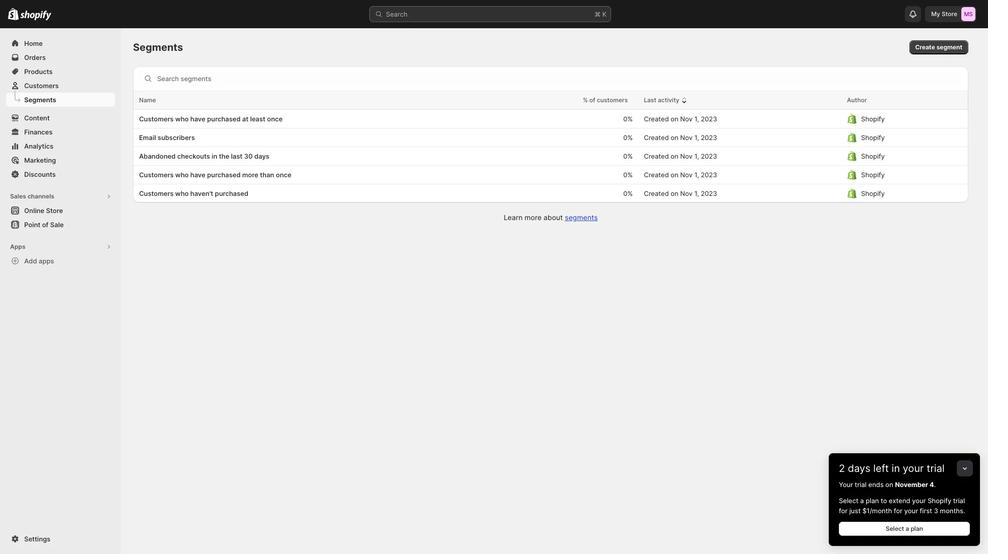 Task type: vqa. For each thing, say whether or not it's contained in the screenshot.
Online Store icon
no



Task type: locate. For each thing, give the bounding box(es) containing it.
2023 for than
[[701, 171, 718, 179]]

store right my
[[943, 10, 958, 18]]

$1/month
[[863, 507, 893, 515]]

apps
[[39, 257, 54, 265]]

purchased left at
[[207, 115, 241, 123]]

trial right your
[[856, 481, 867, 489]]

your inside dropdown button
[[904, 463, 925, 475]]

3 created on nov 1, 2023 from the top
[[644, 152, 718, 160]]

store for online store
[[46, 207, 63, 215]]

0 vertical spatial who
[[175, 115, 189, 123]]

on for customers who haven't purchased
[[671, 190, 679, 198]]

0 vertical spatial of
[[590, 96, 596, 104]]

k
[[603, 10, 607, 18]]

2 for from the left
[[895, 507, 903, 515]]

purchased down the
[[207, 171, 241, 179]]

your
[[904, 463, 925, 475], [913, 497, 927, 505], [905, 507, 919, 515]]

trial
[[928, 463, 945, 475], [856, 481, 867, 489], [954, 497, 966, 505]]

select up just
[[840, 497, 859, 505]]

a up just
[[861, 497, 865, 505]]

have up haven't
[[191, 171, 206, 179]]

plan inside select a plan to extend your shopify trial for just $1/month for your first 3 months.
[[867, 497, 880, 505]]

trial up .
[[928, 463, 945, 475]]

shopify
[[862, 115, 886, 123], [862, 134, 886, 142], [862, 152, 886, 160], [862, 171, 886, 179], [862, 190, 886, 198], [929, 497, 952, 505]]

shopify for email subscribers
[[862, 134, 886, 142]]

search
[[386, 10, 408, 18]]

subscribers
[[158, 134, 195, 142]]

customers for customers who haven't purchased
[[139, 190, 174, 198]]

who for customers who have purchased more than once
[[175, 171, 189, 179]]

sales
[[10, 193, 26, 200]]

shopify for customers who have purchased at least once
[[862, 115, 886, 123]]

customers who haven't purchased link
[[139, 189, 495, 199]]

days right "2"
[[849, 463, 871, 475]]

marketing
[[24, 156, 56, 164]]

1 1, from the top
[[695, 115, 700, 123]]

2 1, from the top
[[695, 134, 700, 142]]

0 vertical spatial purchased
[[207, 115, 241, 123]]

plan for select a plan
[[911, 525, 924, 533]]

0 vertical spatial trial
[[928, 463, 945, 475]]

1 vertical spatial purchased
[[207, 171, 241, 179]]

0 horizontal spatial a
[[861, 497, 865, 505]]

a for select a plan
[[906, 525, 910, 533]]

1 horizontal spatial trial
[[928, 463, 945, 475]]

1 vertical spatial days
[[849, 463, 871, 475]]

1,
[[695, 115, 700, 123], [695, 134, 700, 142], [695, 152, 700, 160], [695, 171, 700, 179], [695, 190, 700, 198]]

last
[[231, 152, 243, 160]]

created for than
[[644, 171, 669, 179]]

online store button
[[0, 204, 121, 218]]

for left just
[[840, 507, 848, 515]]

products
[[24, 68, 53, 76]]

4 2023 from the top
[[701, 171, 718, 179]]

2 horizontal spatial trial
[[954, 497, 966, 505]]

have
[[191, 115, 206, 123], [191, 171, 206, 179]]

purchased for more
[[207, 171, 241, 179]]

who up subscribers
[[175, 115, 189, 123]]

trial up months. at the right of page
[[954, 497, 966, 505]]

1 horizontal spatial a
[[906, 525, 910, 533]]

trial inside select a plan to extend your shopify trial for just $1/month for your first 3 months.
[[954, 497, 966, 505]]

once
[[267, 115, 283, 123], [276, 171, 292, 179]]

my store image
[[962, 7, 976, 21]]

4
[[930, 481, 935, 489]]

your up the november
[[904, 463, 925, 475]]

store
[[943, 10, 958, 18], [46, 207, 63, 215]]

3 who from the top
[[175, 190, 189, 198]]

in
[[212, 152, 217, 160], [893, 463, 901, 475]]

shopify for abandoned checkouts in the last 30 days
[[862, 152, 886, 160]]

on
[[671, 115, 679, 123], [671, 134, 679, 142], [671, 152, 679, 160], [671, 171, 679, 179], [671, 190, 679, 198], [886, 481, 894, 489]]

your up first
[[913, 497, 927, 505]]

1, for than
[[695, 171, 700, 179]]

3 created from the top
[[644, 152, 669, 160]]

0 vertical spatial have
[[191, 115, 206, 123]]

a
[[861, 497, 865, 505], [906, 525, 910, 533]]

plan up $1/month
[[867, 497, 880, 505]]

apps
[[10, 243, 26, 251]]

1 horizontal spatial select
[[887, 525, 905, 533]]

more inside customers who have purchased more than once link
[[242, 171, 259, 179]]

0 horizontal spatial more
[[242, 171, 259, 179]]

customers
[[24, 82, 59, 90], [139, 115, 174, 123], [139, 171, 174, 179], [139, 190, 174, 198]]

days inside abandoned checkouts in the last 30 days link
[[255, 152, 270, 160]]

settings link
[[6, 533, 115, 547]]

created for least
[[644, 115, 669, 123]]

select down select a plan to extend your shopify trial for just $1/month for your first 3 months.
[[887, 525, 905, 533]]

0 vertical spatial plan
[[867, 497, 880, 505]]

0 vertical spatial select
[[840, 497, 859, 505]]

of left sale
[[42, 221, 49, 229]]

first
[[921, 507, 933, 515]]

1 horizontal spatial days
[[849, 463, 871, 475]]

.
[[935, 481, 937, 489]]

4 created from the top
[[644, 171, 669, 179]]

of for sale
[[42, 221, 49, 229]]

0 horizontal spatial of
[[42, 221, 49, 229]]

0 vertical spatial in
[[212, 152, 217, 160]]

2023 for least
[[701, 115, 718, 123]]

0 horizontal spatial for
[[840, 507, 848, 515]]

0 horizontal spatial segments
[[24, 96, 56, 104]]

just
[[850, 507, 861, 515]]

2023
[[701, 115, 718, 123], [701, 134, 718, 142], [701, 152, 718, 160], [701, 171, 718, 179], [701, 190, 718, 198]]

0 vertical spatial more
[[242, 171, 259, 179]]

1 vertical spatial have
[[191, 171, 206, 179]]

2 vertical spatial trial
[[954, 497, 966, 505]]

customers who have purchased more than once link
[[139, 170, 495, 180]]

2 nov from the top
[[681, 134, 693, 142]]

apps button
[[6, 240, 115, 254]]

1 vertical spatial select
[[887, 525, 905, 533]]

0 horizontal spatial store
[[46, 207, 63, 215]]

1, for least
[[695, 115, 700, 123]]

who down 'checkouts'
[[175, 171, 189, 179]]

of inside button
[[42, 221, 49, 229]]

4 1, from the top
[[695, 171, 700, 179]]

customers who have purchased at least once link
[[139, 114, 495, 124]]

segments
[[565, 213, 598, 222]]

1 have from the top
[[191, 115, 206, 123]]

select inside select a plan to extend your shopify trial for just $1/month for your first 3 months.
[[840, 497, 859, 505]]

abandoned checkouts in the last 30 days
[[139, 152, 270, 160]]

2 vertical spatial your
[[905, 507, 919, 515]]

0 vertical spatial your
[[904, 463, 925, 475]]

created
[[644, 115, 669, 123], [644, 134, 669, 142], [644, 152, 669, 160], [644, 171, 669, 179], [644, 190, 669, 198]]

0 horizontal spatial days
[[255, 152, 270, 160]]

store up sale
[[46, 207, 63, 215]]

0 vertical spatial days
[[255, 152, 270, 160]]

select for select a plan to extend your shopify trial for just $1/month for your first 3 months.
[[840, 497, 859, 505]]

0 horizontal spatial plan
[[867, 497, 880, 505]]

1 vertical spatial in
[[893, 463, 901, 475]]

1 0% from the top
[[624, 115, 633, 123]]

4 created on nov 1, 2023 from the top
[[644, 171, 718, 179]]

purchased down customers who have purchased more than once
[[215, 190, 249, 198]]

segment
[[937, 43, 963, 51]]

0 vertical spatial store
[[943, 10, 958, 18]]

on for customers who have purchased more than once
[[671, 171, 679, 179]]

a inside select a plan to extend your shopify trial for just $1/month for your first 3 months.
[[861, 497, 865, 505]]

1 horizontal spatial store
[[943, 10, 958, 18]]

activity
[[658, 96, 680, 104]]

1 horizontal spatial in
[[893, 463, 901, 475]]

once for customers who have purchased at least once
[[267, 115, 283, 123]]

2
[[840, 463, 846, 475]]

shopify image
[[8, 8, 19, 20]]

0 vertical spatial segments
[[133, 41, 183, 53]]

3 2023 from the top
[[701, 152, 718, 160]]

your left first
[[905, 507, 919, 515]]

once right than
[[276, 171, 292, 179]]

plan
[[867, 497, 880, 505], [911, 525, 924, 533]]

of right the %
[[590, 96, 596, 104]]

2 have from the top
[[191, 171, 206, 179]]

2 who from the top
[[175, 171, 189, 179]]

select
[[840, 497, 859, 505], [887, 525, 905, 533]]

more
[[242, 171, 259, 179], [525, 213, 542, 222]]

1 horizontal spatial more
[[525, 213, 542, 222]]

1 vertical spatial segments
[[24, 96, 56, 104]]

in left the
[[212, 152, 217, 160]]

in right the left
[[893, 463, 901, 475]]

customers link
[[6, 79, 115, 93]]

1 vertical spatial once
[[276, 171, 292, 179]]

a down select a plan to extend your shopify trial for just $1/month for your first 3 months.
[[906, 525, 910, 533]]

last activity
[[644, 96, 680, 104]]

1 vertical spatial plan
[[911, 525, 924, 533]]

1 horizontal spatial of
[[590, 96, 596, 104]]

0% for 30
[[624, 152, 633, 160]]

more right learn
[[525, 213, 542, 222]]

1 vertical spatial store
[[46, 207, 63, 215]]

author
[[848, 96, 868, 104]]

sale
[[50, 221, 64, 229]]

1, for 30
[[695, 152, 700, 160]]

in inside dropdown button
[[893, 463, 901, 475]]

1 created from the top
[[644, 115, 669, 123]]

days inside 2 days left in your trial dropdown button
[[849, 463, 871, 475]]

0%
[[624, 115, 633, 123], [624, 134, 633, 142], [624, 152, 633, 160], [624, 171, 633, 179], [624, 190, 633, 198]]

once right least
[[267, 115, 283, 123]]

more left than
[[242, 171, 259, 179]]

who left haven't
[[175, 190, 189, 198]]

1 who from the top
[[175, 115, 189, 123]]

november
[[896, 481, 929, 489]]

1 created on nov 1, 2023 from the top
[[644, 115, 718, 123]]

3 nov from the top
[[681, 152, 693, 160]]

1 2023 from the top
[[701, 115, 718, 123]]

0 vertical spatial a
[[861, 497, 865, 505]]

purchased
[[207, 115, 241, 123], [207, 171, 241, 179], [215, 190, 249, 198]]

2 vertical spatial who
[[175, 190, 189, 198]]

select for select a plan
[[887, 525, 905, 533]]

store inside button
[[46, 207, 63, 215]]

have for at
[[191, 115, 206, 123]]

days right 30
[[255, 152, 270, 160]]

add
[[24, 257, 37, 265]]

1 nov from the top
[[681, 115, 693, 123]]

who
[[175, 115, 189, 123], [175, 171, 189, 179], [175, 190, 189, 198]]

days
[[255, 152, 270, 160], [849, 463, 871, 475]]

abandoned
[[139, 152, 176, 160]]

content
[[24, 114, 50, 122]]

customers for customers who have purchased more than once
[[139, 171, 174, 179]]

0 horizontal spatial trial
[[856, 481, 867, 489]]

3 1, from the top
[[695, 152, 700, 160]]

created for 30
[[644, 152, 669, 160]]

1 horizontal spatial for
[[895, 507, 903, 515]]

for down extend
[[895, 507, 903, 515]]

plan down first
[[911, 525, 924, 533]]

4 0% from the top
[[624, 171, 633, 179]]

4 nov from the top
[[681, 171, 693, 179]]

about
[[544, 213, 563, 222]]

1 horizontal spatial plan
[[911, 525, 924, 533]]

0 vertical spatial once
[[267, 115, 283, 123]]

1 vertical spatial a
[[906, 525, 910, 533]]

1 vertical spatial who
[[175, 171, 189, 179]]

have up subscribers
[[191, 115, 206, 123]]

last
[[644, 96, 657, 104]]

1 vertical spatial of
[[42, 221, 49, 229]]

0 horizontal spatial select
[[840, 497, 859, 505]]

3 0% from the top
[[624, 152, 633, 160]]

created on nov 1, 2023 for 30
[[644, 152, 718, 160]]



Task type: describe. For each thing, give the bounding box(es) containing it.
1 for from the left
[[840, 507, 848, 515]]

email subscribers
[[139, 134, 195, 142]]

select a plan link
[[840, 522, 971, 537]]

analytics
[[24, 142, 53, 150]]

point
[[24, 221, 40, 229]]

extend
[[890, 497, 911, 505]]

haven't
[[191, 190, 213, 198]]

last activity button
[[644, 95, 690, 105]]

2 vertical spatial purchased
[[215, 190, 249, 198]]

2 days left in your trial element
[[830, 480, 981, 547]]

5 created from the top
[[644, 190, 669, 198]]

5 0% from the top
[[624, 190, 633, 198]]

0% for than
[[624, 171, 633, 179]]

home link
[[6, 36, 115, 50]]

the
[[219, 152, 230, 160]]

shopify for customers who have purchased more than once
[[862, 171, 886, 179]]

email
[[139, 134, 156, 142]]

1 vertical spatial trial
[[856, 481, 867, 489]]

settings
[[24, 536, 51, 544]]

online
[[24, 207, 44, 215]]

who for customers who have purchased at least once
[[175, 115, 189, 123]]

than
[[260, 171, 274, 179]]

of for customers
[[590, 96, 596, 104]]

2 2023 from the top
[[701, 134, 718, 142]]

create
[[916, 43, 936, 51]]

point of sale button
[[0, 218, 121, 232]]

your
[[840, 481, 854, 489]]

0% for least
[[624, 115, 633, 123]]

select a plan
[[887, 525, 924, 533]]

5 created on nov 1, 2023 from the top
[[644, 190, 718, 198]]

2 days left in your trial
[[840, 463, 945, 475]]

shopify inside select a plan to extend your shopify trial for just $1/month for your first 3 months.
[[929, 497, 952, 505]]

content link
[[6, 111, 115, 125]]

point of sale
[[24, 221, 64, 229]]

your trial ends on november 4 .
[[840, 481, 937, 489]]

store for my store
[[943, 10, 958, 18]]

name
[[139, 96, 156, 104]]

abandoned checkouts in the last 30 days link
[[139, 151, 495, 161]]

2 days left in your trial button
[[830, 454, 981, 475]]

on inside 2 days left in your trial element
[[886, 481, 894, 489]]

sales channels
[[10, 193, 54, 200]]

left
[[874, 463, 890, 475]]

%
[[583, 96, 588, 104]]

shopify image
[[20, 10, 52, 21]]

customers who have purchased more than once
[[139, 171, 292, 179]]

have for more
[[191, 171, 206, 179]]

5 2023 from the top
[[701, 190, 718, 198]]

on for abandoned checkouts in the last 30 days
[[671, 152, 679, 160]]

learn more about segments
[[504, 213, 598, 222]]

marketing link
[[6, 153, 115, 167]]

discounts link
[[6, 167, 115, 182]]

2 0% from the top
[[624, 134, 633, 142]]

online store link
[[6, 204, 115, 218]]

purchased for at
[[207, 115, 241, 123]]

plan for select a plan to extend your shopify trial for just $1/month for your first 3 months.
[[867, 497, 880, 505]]

checkouts
[[177, 152, 210, 160]]

once for customers who have purchased more than once
[[276, 171, 292, 179]]

orders
[[24, 53, 46, 62]]

2 created from the top
[[644, 134, 669, 142]]

0 horizontal spatial in
[[212, 152, 217, 160]]

home
[[24, 39, 43, 47]]

2 created on nov 1, 2023 from the top
[[644, 134, 718, 142]]

customers
[[597, 96, 628, 104]]

months.
[[941, 507, 966, 515]]

created on nov 1, 2023 for than
[[644, 171, 718, 179]]

1 horizontal spatial segments
[[133, 41, 183, 53]]

segments link
[[6, 93, 115, 107]]

segments link
[[565, 213, 598, 222]]

create segment
[[916, 43, 963, 51]]

add apps button
[[6, 254, 115, 268]]

orders link
[[6, 50, 115, 65]]

products link
[[6, 65, 115, 79]]

customers who have purchased at least once
[[139, 115, 283, 123]]

shopify for customers who haven't purchased
[[862, 190, 886, 198]]

least
[[250, 115, 266, 123]]

to
[[882, 497, 888, 505]]

5 1, from the top
[[695, 190, 700, 198]]

finances link
[[6, 125, 115, 139]]

⌘
[[595, 10, 601, 18]]

created on nov 1, 2023 for least
[[644, 115, 718, 123]]

add apps
[[24, 257, 54, 265]]

nov for least
[[681, 115, 693, 123]]

% of customers
[[583, 96, 628, 104]]

create segment link
[[910, 40, 969, 54]]

at
[[242, 115, 249, 123]]

point of sale link
[[6, 218, 115, 232]]

discounts
[[24, 170, 56, 179]]

5 nov from the top
[[681, 190, 693, 198]]

customers who haven't purchased
[[139, 190, 249, 198]]

nov for than
[[681, 171, 693, 179]]

customers for customers
[[24, 82, 59, 90]]

2023 for 30
[[701, 152, 718, 160]]

finances
[[24, 128, 53, 136]]

a for select a plan to extend your shopify trial for just $1/month for your first 3 months.
[[861, 497, 865, 505]]

on for customers who have purchased at least once
[[671, 115, 679, 123]]

1 vertical spatial more
[[525, 213, 542, 222]]

⌘ k
[[595, 10, 607, 18]]

channels
[[28, 193, 54, 200]]

nov for 30
[[681, 152, 693, 160]]

1 vertical spatial your
[[913, 497, 927, 505]]

sales channels button
[[6, 190, 115, 204]]

who for customers who haven't purchased
[[175, 190, 189, 198]]

online store
[[24, 207, 63, 215]]

learn
[[504, 213, 523, 222]]

email subscribers link
[[139, 133, 495, 143]]

Search segments text field
[[157, 71, 965, 87]]

customers for customers who have purchased at least once
[[139, 115, 174, 123]]

my
[[932, 10, 941, 18]]

ends
[[869, 481, 884, 489]]

trial inside dropdown button
[[928, 463, 945, 475]]

select a plan to extend your shopify trial for just $1/month for your first 3 months.
[[840, 497, 966, 515]]

analytics link
[[6, 139, 115, 153]]

3
[[935, 507, 939, 515]]

30
[[244, 152, 253, 160]]

on for email subscribers
[[671, 134, 679, 142]]



